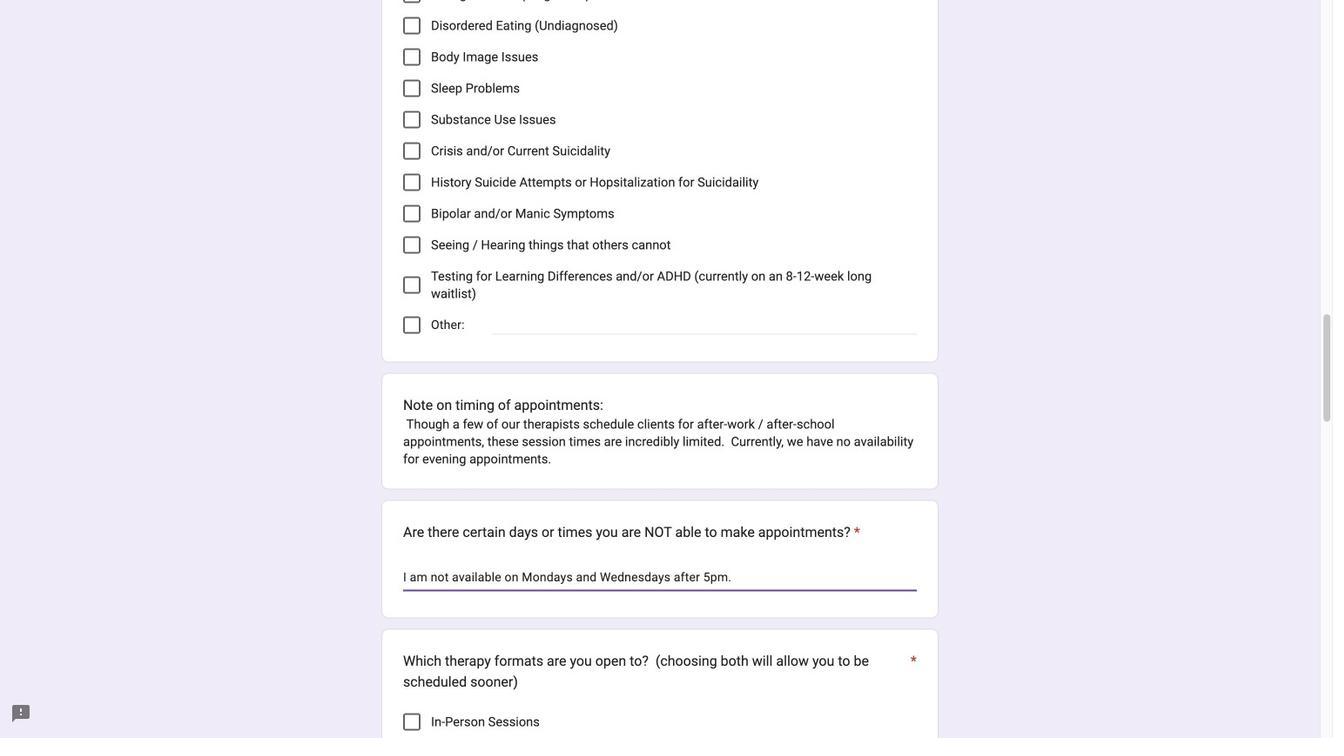 Task type: describe. For each thing, give the bounding box(es) containing it.
History Suicide Attempts or Hopsitalization for Suicidaility checkbox
[[403, 174, 421, 191]]

Other: checkbox
[[403, 317, 421, 334]]

0 horizontal spatial required question element
[[851, 522, 860, 543]]

1 vertical spatial required question element
[[907, 651, 917, 693]]

other: image
[[405, 318, 419, 332]]

Eating Disorder (Diagnosed) checkbox
[[403, 0, 421, 3]]

2 heading from the top
[[403, 522, 860, 543]]

Your answer text field
[[403, 569, 917, 590]]

1 heading from the top
[[403, 395, 917, 416]]

crisis and/or current suicidality image
[[405, 144, 419, 158]]

report a problem to google image
[[10, 704, 31, 724]]

Crisis and/or Current Suicidality checkbox
[[403, 143, 421, 160]]

Seeing / Hearing things that others cannot checkbox
[[403, 237, 421, 254]]

Body Image Issues checkbox
[[403, 48, 421, 66]]

seeing / hearing things that others cannot image
[[405, 238, 419, 252]]

3 heading from the top
[[403, 651, 917, 693]]

Substance Use Issues checkbox
[[403, 111, 421, 129]]



Task type: vqa. For each thing, say whether or not it's contained in the screenshot.
Sleep Problems image on the top left
yes



Task type: locate. For each thing, give the bounding box(es) containing it.
Disordered Eating (Undiagnosed) checkbox
[[403, 17, 421, 35]]

required question element
[[851, 522, 860, 543], [907, 651, 917, 693]]

In-Person Sessions checkbox
[[403, 714, 421, 731]]

list
[[403, 0, 917, 341]]

history suicide attempts or hopsitalization for suicidaility image
[[405, 176, 419, 190]]

Sleep Problems checkbox
[[403, 80, 421, 97]]

0 vertical spatial required question element
[[851, 522, 860, 543]]

Other response text field
[[493, 314, 917, 334]]

eating disorder (diagnosed) image
[[405, 0, 419, 1]]

in-person sessions image
[[405, 715, 419, 729]]

bipolar and/or manic symptoms image
[[405, 207, 419, 221]]

list item
[[381, 373, 939, 490]]

testing for learning differences and/or adhd (currently on an 8-12-week long waitlist) image
[[405, 278, 419, 292]]

substance use issues image
[[405, 113, 419, 127]]

1 horizontal spatial required question element
[[907, 651, 917, 693]]

1 vertical spatial heading
[[403, 522, 860, 543]]

sleep problems image
[[405, 82, 419, 96]]

body image issues image
[[405, 50, 419, 64]]

0 vertical spatial heading
[[403, 395, 917, 416]]

Testing for Learning Differences and/or ADHD (currently on an 8-12-week long waitlist) checkbox
[[403, 277, 421, 294]]

Bipolar and/or Manic Symptoms checkbox
[[403, 205, 421, 223]]

2 vertical spatial heading
[[403, 651, 917, 693]]

heading
[[403, 395, 917, 416], [403, 522, 860, 543], [403, 651, 917, 693]]

disordered eating (undiagnosed) image
[[405, 19, 419, 33]]



